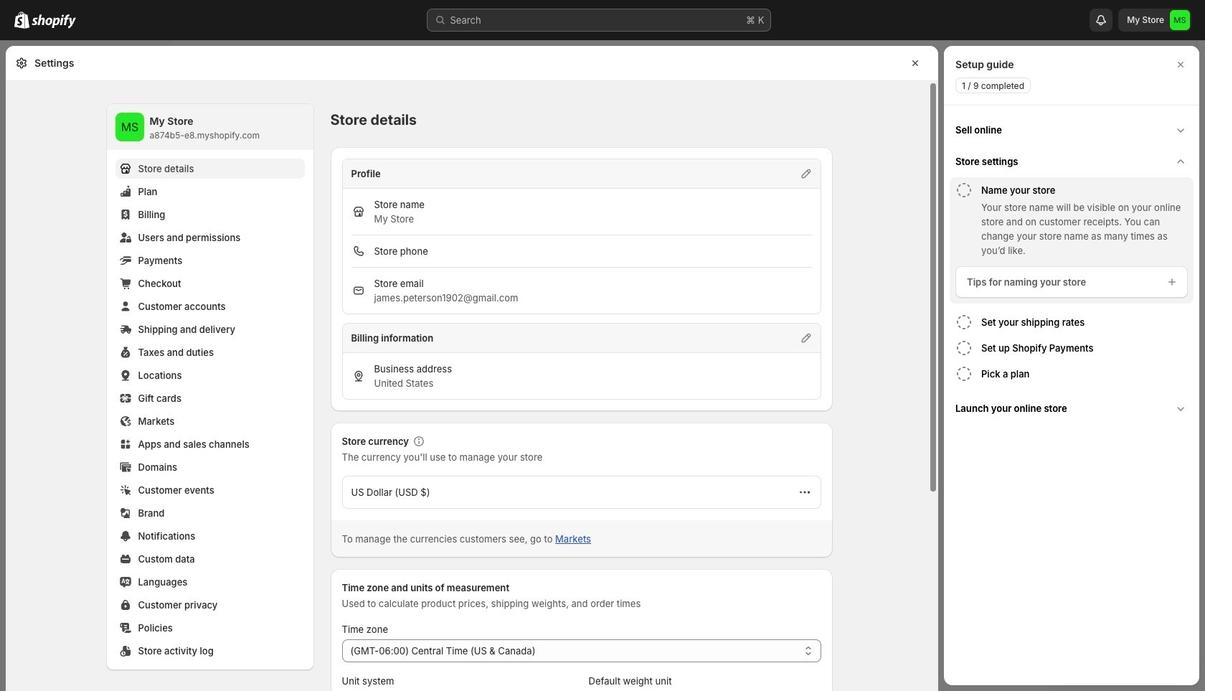 Task type: describe. For each thing, give the bounding box(es) containing it.
mark set up shopify payments as done image
[[956, 339, 973, 357]]

shopify image
[[14, 11, 29, 29]]

mark set your shipping rates as done image
[[956, 314, 973, 331]]

mark name your store as done image
[[956, 182, 973, 199]]

settings dialog
[[6, 46, 939, 691]]

my store image
[[115, 113, 144, 141]]

shop settings menu element
[[107, 104, 313, 670]]



Task type: vqa. For each thing, say whether or not it's contained in the screenshot.
rightmost SHOPIFY image
yes



Task type: locate. For each thing, give the bounding box(es) containing it.
dialog
[[945, 46, 1200, 685]]

my store image
[[1171, 10, 1191, 30]]

mark pick a plan as done image
[[956, 365, 973, 383]]

shopify image
[[32, 14, 76, 29]]



